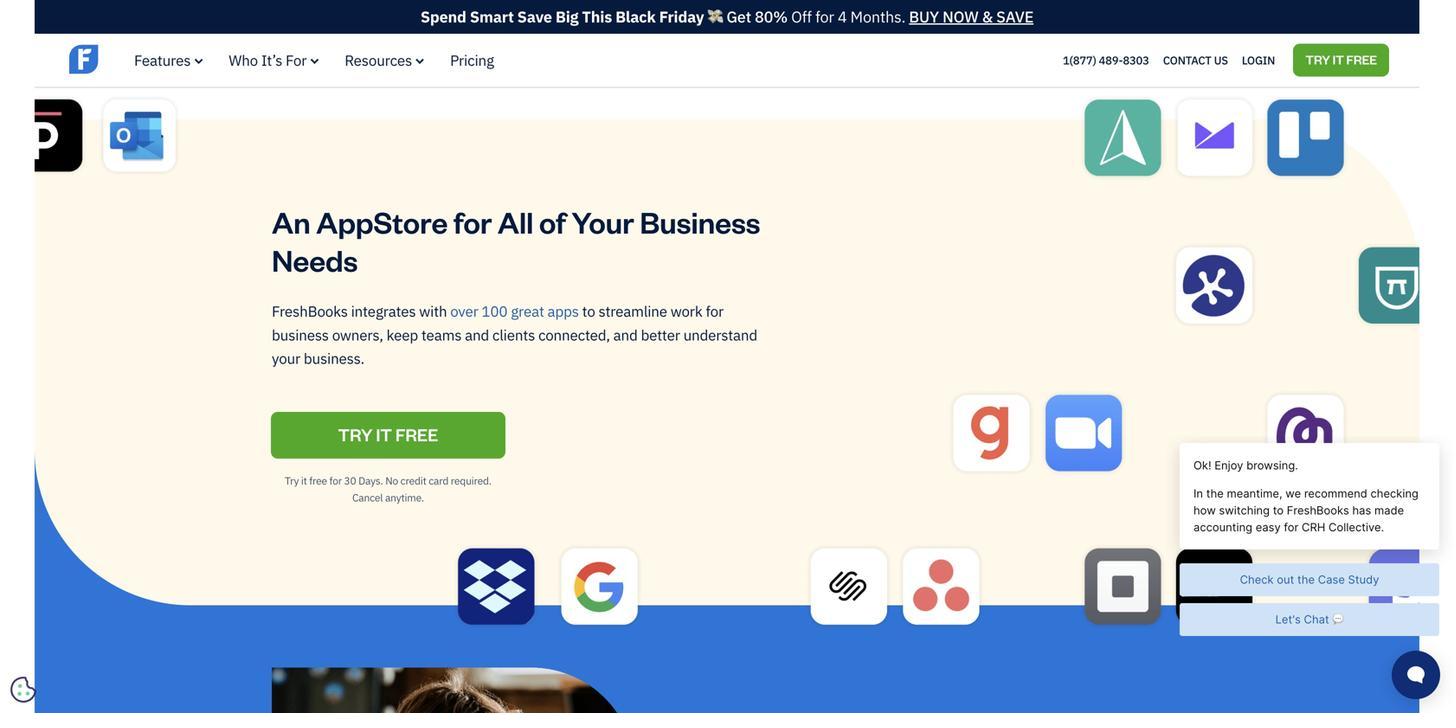 Task type: describe. For each thing, give the bounding box(es) containing it.
try it free for 30 days. no credit card required. cancel anytime.
[[285, 474, 491, 504]]

with
[[419, 302, 447, 321]]

it for try it free
[[1333, 51, 1344, 68]]

over 100 great apps link
[[450, 302, 579, 321]]

1 and from the left
[[465, 325, 489, 344]]

cookie preferences image
[[10, 677, 36, 703]]

try for try it free
[[1305, 51, 1330, 68]]

try it free link
[[271, 412, 505, 459]]

cookie consent banner dialog
[[13, 500, 273, 700]]

work
[[671, 302, 702, 321]]

needs
[[272, 240, 358, 279]]

partner with freshbooks image
[[272, 668, 672, 713]]

get
[[726, 6, 751, 27]]

credit for try it free for 30 days. no credit card required. cancel anytime.
[[400, 474, 426, 488]]

1(877) 489-8303
[[1063, 53, 1149, 68]]

features link
[[134, 51, 203, 70]]

to
[[582, 302, 595, 321]]

try it free for 30 days. no credit card required.
[[624, 25, 830, 39]]

business.
[[304, 349, 364, 368]]

keep
[[387, 325, 418, 344]]

for inside an appstore for all of your business needs
[[454, 202, 492, 241]]

try it free link
[[1293, 44, 1389, 77]]

489-
[[1099, 53, 1123, 68]]

required. for try it free for 30 days. no credit card required.
[[790, 25, 830, 39]]

free
[[1346, 51, 1377, 68]]

resources
[[345, 51, 412, 70]]

try it free
[[1305, 51, 1377, 68]]

80%
[[755, 6, 788, 27]]

apps
[[548, 302, 579, 321]]

this
[[582, 6, 612, 27]]

connected,
[[538, 325, 610, 344]]

for for try it free for 30 days. no credit card required.
[[668, 25, 681, 39]]

1(877)
[[1063, 53, 1096, 68]]

required. for try it free for 30 days. no credit card required. cancel anytime.
[[451, 474, 491, 488]]

days. for try it free for 30 days. no credit card required. cancel anytime.
[[358, 474, 383, 488]]

owners,
[[332, 325, 383, 344]]

save
[[517, 6, 552, 27]]

teams
[[421, 325, 462, 344]]

save
[[996, 6, 1034, 27]]

4
[[838, 6, 847, 27]]

30 for try it free for 30 days. no credit card required. cancel anytime.
[[344, 474, 356, 488]]

freshbooks integrates with over 100 great apps
[[272, 302, 579, 321]]

free
[[395, 423, 438, 446]]

8303
[[1123, 53, 1149, 68]]

months.
[[850, 6, 906, 27]]

your
[[272, 349, 300, 368]]

2 and from the left
[[613, 325, 638, 344]]

integrates
[[351, 302, 416, 321]]

spend
[[421, 6, 466, 27]]

card for try it free for 30 days. no credit card required. cancel anytime.
[[429, 474, 448, 488]]

streamline
[[599, 302, 667, 321]]

who
[[229, 51, 258, 70]]

buy now & save link
[[909, 6, 1034, 27]]

30 for try it free for 30 days. no credit card required.
[[683, 25, 695, 39]]

for
[[286, 51, 307, 70]]

try for try it free for 30 days. no credit card required.
[[624, 25, 638, 39]]

pricing
[[450, 51, 494, 70]]

contact us link
[[1163, 49, 1228, 72]]

no for try it free for 30 days. no credit card required.
[[724, 25, 737, 39]]

free for try it free for 30 days. no credit card required. cancel anytime.
[[309, 474, 327, 488]]



Task type: locate. For each thing, give the bounding box(es) containing it.
us
[[1214, 53, 1228, 68]]

0 vertical spatial days.
[[697, 25, 722, 39]]

no up anytime.
[[385, 474, 398, 488]]

days. left get
[[697, 25, 722, 39]]

for up understand
[[706, 302, 724, 321]]

try
[[338, 423, 373, 446]]

credit inside try it free for 30 days. no credit card required. cancel anytime.
[[400, 474, 426, 488]]

credit
[[739, 25, 765, 39], [400, 474, 426, 488]]

for inside to streamline work for business owners, keep teams and clients connected, and better understand your business.
[[706, 302, 724, 321]]

big
[[556, 6, 579, 27]]

days. inside try it free for 30 days. no credit card required. cancel anytime.
[[358, 474, 383, 488]]

buy
[[909, 6, 939, 27]]

no
[[724, 25, 737, 39], [385, 474, 398, 488]]

1 vertical spatial credit
[[400, 474, 426, 488]]

features
[[134, 51, 191, 70]]

it for try it free for 30 days. no credit card required. cancel anytime.
[[301, 474, 307, 488]]

1 horizontal spatial no
[[724, 25, 737, 39]]

0 horizontal spatial it
[[301, 474, 307, 488]]

1 horizontal spatial card
[[768, 25, 787, 39]]

1 horizontal spatial and
[[613, 325, 638, 344]]

1 vertical spatial try
[[1305, 51, 1330, 68]]

for left 4
[[815, 6, 834, 27]]

of
[[539, 202, 566, 241]]

card left "off"
[[768, 25, 787, 39]]

business
[[272, 325, 329, 344]]

for
[[815, 6, 834, 27], [668, 25, 681, 39], [454, 202, 492, 241], [706, 302, 724, 321], [329, 474, 342, 488]]

for for to streamline work for business owners, keep teams and clients connected, and better understand your business.
[[706, 302, 724, 321]]

0 vertical spatial card
[[768, 25, 787, 39]]

1 horizontal spatial it
[[640, 25, 646, 39]]

0 horizontal spatial card
[[429, 474, 448, 488]]

0 horizontal spatial 30
[[344, 474, 356, 488]]

0 vertical spatial free
[[648, 25, 666, 39]]

card for try it free for 30 days. no credit card required.
[[768, 25, 787, 39]]

0 horizontal spatial days.
[[358, 474, 383, 488]]

2 horizontal spatial try
[[1305, 51, 1330, 68]]

your
[[571, 202, 634, 241]]

2 vertical spatial try
[[285, 474, 299, 488]]

no inside try it free for 30 days. no credit card required. cancel anytime.
[[385, 474, 398, 488]]

1 vertical spatial days.
[[358, 474, 383, 488]]

30 up cancel
[[344, 474, 356, 488]]

2 horizontal spatial it
[[1333, 51, 1344, 68]]

0 horizontal spatial required.
[[451, 474, 491, 488]]

for for try it free for 30 days. no credit card required. cancel anytime.
[[329, 474, 342, 488]]

1(877) 489-8303 link
[[1063, 53, 1149, 68]]

days.
[[697, 25, 722, 39], [358, 474, 383, 488]]

1 vertical spatial required.
[[451, 474, 491, 488]]

0 vertical spatial 30
[[683, 25, 695, 39]]

1 horizontal spatial free
[[648, 25, 666, 39]]

0 vertical spatial it
[[640, 25, 646, 39]]

0 horizontal spatial and
[[465, 325, 489, 344]]

1 horizontal spatial days.
[[697, 25, 722, 39]]

no right 💸
[[724, 25, 737, 39]]

0 horizontal spatial try
[[285, 474, 299, 488]]

an
[[272, 202, 310, 241]]

try inside try it free for 30 days. no credit card required. cancel anytime.
[[285, 474, 299, 488]]

it's
[[261, 51, 282, 70]]

1 vertical spatial card
[[429, 474, 448, 488]]

now
[[943, 6, 979, 27]]

spend smart save big this black friday 💸 get 80% off for 4 months. buy now & save
[[421, 6, 1034, 27]]

clients
[[492, 325, 535, 344]]

0 horizontal spatial no
[[385, 474, 398, 488]]

business
[[640, 202, 760, 241]]

0 horizontal spatial free
[[309, 474, 327, 488]]

an appstore for all of your business needs
[[272, 202, 760, 279]]

pricing link
[[450, 51, 494, 70]]

1 horizontal spatial try
[[624, 25, 638, 39]]

to streamline work for business owners, keep teams and clients connected, and better understand your business.
[[272, 302, 757, 368]]

free left 💸
[[648, 25, 666, 39]]

credit right 💸
[[739, 25, 765, 39]]

1 vertical spatial 30
[[344, 474, 356, 488]]

30 left 💸
[[683, 25, 695, 39]]

understand
[[683, 325, 757, 344]]

1 horizontal spatial required.
[[790, 25, 830, 39]]

it inside try it free for 30 days. no credit card required. cancel anytime.
[[301, 474, 307, 488]]

smart
[[470, 6, 514, 27]]

better
[[641, 325, 680, 344]]

and down over at the top of page
[[465, 325, 489, 344]]

all
[[498, 202, 533, 241]]

for right black
[[668, 25, 681, 39]]

1 vertical spatial no
[[385, 474, 398, 488]]

0 vertical spatial credit
[[739, 25, 765, 39]]

and
[[465, 325, 489, 344], [613, 325, 638, 344]]

100
[[482, 302, 508, 321]]

black
[[616, 6, 656, 27]]

0 vertical spatial no
[[724, 25, 737, 39]]

try it free
[[338, 423, 438, 446]]

it for try it free for 30 days. no credit card required.
[[640, 25, 646, 39]]

💸
[[708, 6, 723, 27]]

required.
[[790, 25, 830, 39], [451, 474, 491, 488]]

anytime.
[[385, 491, 424, 504]]

required. inside try it free for 30 days. no credit card required. cancel anytime.
[[451, 474, 491, 488]]

1 horizontal spatial 30
[[683, 25, 695, 39]]

freshbooks logo image
[[69, 43, 203, 76]]

over
[[450, 302, 478, 321]]

freshbooks
[[272, 302, 348, 321]]

it
[[640, 25, 646, 39], [1333, 51, 1344, 68], [301, 474, 307, 488]]

off
[[791, 6, 812, 27]]

free inside try it free for 30 days. no credit card required. cancel anytime.
[[309, 474, 327, 488]]

1 vertical spatial free
[[309, 474, 327, 488]]

days. for try it free for 30 days. no credit card required.
[[697, 25, 722, 39]]

1 vertical spatial it
[[1333, 51, 1344, 68]]

days. up cancel
[[358, 474, 383, 488]]

friday
[[659, 6, 704, 27]]

who it's for
[[229, 51, 307, 70]]

1 horizontal spatial credit
[[739, 25, 765, 39]]

0 vertical spatial required.
[[790, 25, 830, 39]]

free down try it free link
[[309, 474, 327, 488]]

card
[[768, 25, 787, 39], [429, 474, 448, 488]]

credit for try it free for 30 days. no credit card required.
[[739, 25, 765, 39]]

card inside try it free for 30 days. no credit card required. cancel anytime.
[[429, 474, 448, 488]]

30 inside try it free for 30 days. no credit card required. cancel anytime.
[[344, 474, 356, 488]]

free
[[648, 25, 666, 39], [309, 474, 327, 488]]

cancel
[[352, 491, 383, 504]]

and down streamline
[[613, 325, 638, 344]]

0 horizontal spatial credit
[[400, 474, 426, 488]]

contact us
[[1163, 53, 1228, 68]]

0 vertical spatial try
[[624, 25, 638, 39]]

free for try it free for 30 days. no credit card required.
[[648, 25, 666, 39]]

credit up anytime.
[[400, 474, 426, 488]]

login
[[1242, 53, 1275, 68]]

who it's for link
[[229, 51, 319, 70]]

30
[[683, 25, 695, 39], [344, 474, 356, 488]]

it
[[376, 423, 392, 446]]

great
[[511, 302, 544, 321]]

appstore
[[316, 202, 448, 241]]

&
[[982, 6, 993, 27]]

contact
[[1163, 53, 1212, 68]]

for inside try it free for 30 days. no credit card required. cancel anytime.
[[329, 474, 342, 488]]

try
[[624, 25, 638, 39], [1305, 51, 1330, 68], [285, 474, 299, 488]]

for left all
[[454, 202, 492, 241]]

card down free
[[429, 474, 448, 488]]

resources link
[[345, 51, 424, 70]]

2 vertical spatial it
[[301, 474, 307, 488]]

no for try it free for 30 days. no credit card required. cancel anytime.
[[385, 474, 398, 488]]

for down "try"
[[329, 474, 342, 488]]

login link
[[1242, 49, 1275, 72]]



Task type: vqa. For each thing, say whether or not it's contained in the screenshot.
TRY IT FREE
yes



